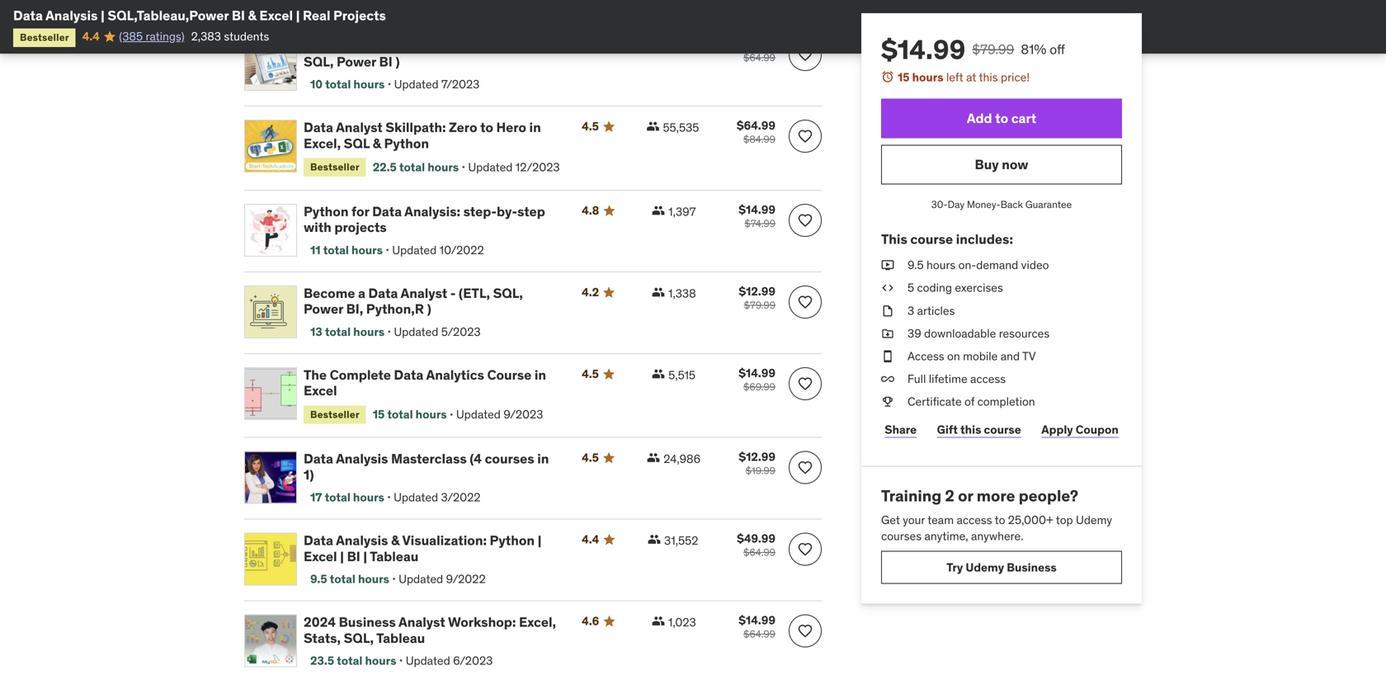 Task type: vqa. For each thing, say whether or not it's contained in the screenshot.


Task type: describe. For each thing, give the bounding box(es) containing it.
$49.99
[[737, 531, 776, 546]]

training 2 or more people? get your team access to 25,000+ top udemy courses anytime, anywhere.
[[882, 486, 1113, 544]]

analyst inside become a data analyst - (etl,  sql, power bi, python,r )
[[401, 285, 448, 302]]

$12.99 $19.99
[[739, 450, 776, 477]]

bi inside the data analysis & visualization: python | excel | bi | tableau
[[347, 548, 361, 565]]

add to cart button
[[882, 99, 1123, 138]]

and
[[1001, 349, 1020, 364]]

updated for by-
[[392, 243, 437, 257]]

wishlist image for python for data analysis: step-by-step with projects
[[797, 212, 814, 229]]

full lifetime access
[[908, 372, 1006, 386]]

power inside become a data analyst - (etl,  sql, power bi, python,r )
[[304, 301, 343, 318]]

ratings)
[[146, 29, 185, 44]]

workshop:
[[448, 614, 516, 631]]

real
[[303, 7, 331, 24]]

- for (python,
[[450, 37, 456, 54]]

share
[[885, 422, 917, 437]]

python inside the data analysis & visualization: python | excel | bi | tableau
[[490, 532, 535, 549]]

wishlist image for become a data analyst - (etl,  sql, power bi, python,r )
[[797, 294, 814, 310]]

$64.99 right 55,535 at the top of page
[[737, 118, 776, 133]]

$14.99 for $14.99 $69.99
[[739, 366, 776, 381]]

bi,
[[346, 301, 363, 318]]

excel, inside 2024 business analyst workshop: excel, stats, sql, tableau
[[519, 614, 556, 631]]

demand
[[977, 258, 1019, 272]]

hero
[[497, 119, 527, 136]]

analysis:
[[405, 203, 461, 220]]

xsmall image for 3 articles
[[882, 303, 895, 319]]

total for become a data analyst -  (python, excel, sql, power bi )
[[325, 77, 351, 92]]

updated 3/2022
[[394, 490, 481, 505]]

more
[[977, 486, 1016, 506]]

sql, for 2024 business analyst workshop: excel, stats, sql, tableau
[[344, 630, 374, 647]]

) for python,r
[[427, 301, 432, 318]]

10/2022
[[440, 243, 484, 257]]

$14.99 for $14.99 $79.99 81% off
[[882, 33, 966, 66]]

total down the complete data analytics course in excel
[[387, 407, 413, 422]]

xsmall image for 1,397
[[652, 204, 665, 217]]

2 4.2 from the top
[[582, 285, 599, 300]]

5
[[908, 280, 915, 295]]

excel for the complete data analytics course in excel
[[304, 382, 337, 399]]

become a data analyst - (etl,  sql, power bi, python,r )
[[304, 285, 523, 318]]

23.5
[[310, 653, 334, 668]]

39 downloadable resources
[[908, 326, 1050, 341]]

off
[[1050, 41, 1066, 58]]

hours for updated 10/2022
[[352, 243, 383, 257]]

updated for (etl,
[[394, 324, 439, 339]]

data analysis masterclass (4 courses in 1) link
[[304, 451, 562, 483]]

excel for data analysis | sql,tableau,power bi & excel | real projects
[[260, 7, 293, 24]]

9.5 for 9.5 total hours
[[310, 572, 327, 587]]

xsmall image for full lifetime access
[[882, 371, 895, 387]]

udemy inside training 2 or more people? get your team access to 25,000+ top udemy courses anytime, anywhere.
[[1076, 513, 1113, 528]]

30-
[[932, 198, 948, 211]]

data inside become a data analyst - (etl,  sql, power bi, python,r )
[[369, 285, 398, 302]]

people?
[[1019, 486, 1079, 506]]

try udemy business link
[[882, 551, 1123, 584]]

9.5 hours on-demand video
[[908, 258, 1050, 272]]

10 total hours
[[310, 77, 385, 92]]

the
[[304, 366, 327, 383]]

2024
[[304, 614, 336, 631]]

day
[[948, 198, 965, 211]]

updated for in
[[394, 490, 438, 505]]

data inside "become a data analyst -  (python, excel, sql, power bi )"
[[369, 37, 398, 54]]

xsmall image for 5,515
[[652, 367, 665, 381]]

0 vertical spatial access
[[971, 372, 1006, 386]]

$12.99 for become a data analyst - (etl,  sql, power bi, python,r )
[[739, 284, 776, 299]]

2,383 students
[[191, 29, 269, 44]]

analyst inside data analyst skillpath: zero to hero in excel, sql & python
[[336, 119, 383, 136]]

0 vertical spatial bi
[[232, 7, 245, 24]]

data inside "data analysis masterclass (4 courses in 1)"
[[304, 451, 333, 467]]

updated 5/2023
[[394, 324, 481, 339]]

total for python for data analysis: step-by-step with projects
[[323, 243, 349, 257]]

certificate of completion
[[908, 394, 1036, 409]]

apply coupon
[[1042, 422, 1119, 437]]

3 articles
[[908, 303, 955, 318]]

analyst inside "become a data analyst -  (python, excel, sql, power bi )"
[[401, 37, 448, 54]]

anywhere.
[[972, 529, 1024, 544]]

to inside training 2 or more people? get your team access to 25,000+ top udemy courses anytime, anywhere.
[[995, 513, 1006, 528]]

10
[[310, 77, 323, 92]]

the complete data analytics course in excel
[[304, 366, 547, 399]]

skillpath:
[[386, 119, 446, 136]]

lifetime
[[929, 372, 968, 386]]

total right the 22.5
[[399, 160, 425, 175]]

in for courses
[[538, 451, 549, 467]]

) for bi
[[396, 53, 400, 70]]

$14.99 for $14.99 $64.99
[[739, 613, 776, 628]]

17 total hours
[[310, 490, 385, 505]]

3
[[908, 303, 915, 318]]

hours for updated 12/2023
[[428, 160, 459, 175]]

updated up (4
[[456, 407, 501, 422]]

updated 9/2022
[[399, 572, 486, 587]]

on-
[[959, 258, 977, 272]]

excel for data analysis & visualization: python | excel | bi | tableau
[[304, 548, 337, 565]]

$49.99 $64.99
[[737, 531, 776, 559]]

in inside data analyst skillpath: zero to hero in excel, sql & python
[[530, 119, 541, 136]]

(385
[[119, 29, 143, 44]]

$19.99
[[746, 465, 776, 477]]

this course includes:
[[882, 231, 1014, 248]]

wishlist image for data analyst skillpath: zero to hero in excel, sql & python
[[797, 128, 814, 145]]

0 horizontal spatial &
[[248, 7, 257, 24]]

training
[[882, 486, 942, 506]]

15 hours left at this price!
[[898, 70, 1030, 85]]

4.5 for data analyst skillpath: zero to hero in excel, sql & python
[[582, 119, 599, 134]]

excel, inside "become a data analyst -  (python, excel, sql, power bi )"
[[515, 37, 552, 54]]

2
[[946, 486, 955, 506]]

to inside data analyst skillpath: zero to hero in excel, sql & python
[[480, 119, 494, 136]]

a for power
[[358, 37, 366, 54]]

updated for (python,
[[394, 77, 439, 92]]

by-
[[497, 203, 518, 220]]

courses inside training 2 or more people? get your team access to 25,000+ top udemy courses anytime, anywhere.
[[882, 529, 922, 544]]

step
[[518, 203, 545, 220]]

xsmall image for 9.5 hours on-demand video
[[882, 257, 895, 273]]

1 horizontal spatial course
[[984, 422, 1022, 437]]

tableau inside the data analysis & visualization: python | excel | bi | tableau
[[370, 548, 419, 565]]

try udemy business
[[947, 560, 1057, 575]]

5 coding exercises
[[908, 280, 1004, 295]]

exercises
[[955, 280, 1004, 295]]

$79.99 for $12.99
[[744, 299, 776, 312]]

9.5 total hours
[[310, 572, 390, 587]]

updated 6/2023
[[406, 653, 493, 668]]

data inside data analyst skillpath: zero to hero in excel, sql & python
[[304, 119, 333, 136]]

hours for updated 3/2022
[[353, 490, 385, 505]]

updated 7/2023
[[394, 77, 480, 92]]

data inside python for data analysis: step-by-step with projects
[[372, 203, 402, 220]]

excel, inside data analyst skillpath: zero to hero in excel, sql & python
[[304, 135, 341, 152]]

of
[[965, 394, 975, 409]]

updated down the hero
[[468, 160, 513, 175]]

python inside data analyst skillpath: zero to hero in excel, sql & python
[[384, 135, 429, 152]]

22.5
[[373, 160, 397, 175]]

analytics
[[426, 366, 484, 383]]

0 vertical spatial this
[[979, 70, 999, 85]]

projects
[[334, 7, 386, 24]]

4.5 for data analysis masterclass (4 courses in 1)
[[582, 451, 599, 465]]

xsmall image for 31,552
[[648, 533, 661, 546]]

left
[[947, 70, 964, 85]]

python for data analysis: step-by-step with projects link
[[304, 203, 562, 236]]

this
[[882, 231, 908, 248]]

(4
[[470, 451, 482, 467]]

a for bi,
[[358, 285, 366, 302]]

9.5 for 9.5 hours on-demand video
[[908, 258, 924, 272]]

3,838
[[666, 39, 697, 53]]

data analyst skillpath: zero to hero in excel, sql & python
[[304, 119, 541, 152]]

xsmall image for 1,023
[[652, 615, 665, 628]]

5/2023
[[441, 324, 481, 339]]

(385 ratings)
[[119, 29, 185, 44]]

55,535
[[663, 120, 700, 135]]

total for become a data analyst - (etl,  sql, power bi, python,r )
[[325, 324, 351, 339]]

22.5 total hours
[[373, 160, 459, 175]]

1 vertical spatial this
[[961, 422, 982, 437]]

wishlist image for become a data analyst -  (python, excel, sql, power bi )
[[797, 46, 814, 63]]

xsmall image for 55,535
[[647, 120, 660, 133]]

- for (etl,
[[450, 285, 456, 302]]

31,552
[[665, 533, 699, 548]]

team
[[928, 513, 954, 528]]

top
[[1056, 513, 1074, 528]]

add
[[967, 110, 993, 127]]

anytime,
[[925, 529, 969, 544]]

wishlist image for the complete data analytics course in excel
[[797, 376, 814, 392]]

buy
[[975, 156, 999, 173]]

$64.99 for 3,838
[[744, 51, 776, 64]]

& inside the data analysis & visualization: python | excel | bi | tableau
[[391, 532, 400, 549]]

1,023
[[669, 615, 696, 630]]

bi inside "become a data analyst -  (python, excel, sql, power bi )"
[[379, 53, 393, 70]]

xsmall image for certificate of completion
[[882, 394, 895, 410]]

updated 9/2023
[[456, 407, 543, 422]]



Task type: locate. For each thing, give the bounding box(es) containing it.
0 vertical spatial bestseller
[[20, 31, 69, 44]]

$79.99 inside $12.99 $79.99
[[744, 299, 776, 312]]

hours down bi,
[[353, 324, 385, 339]]

2 4.5 from the top
[[582, 366, 599, 381]]

xsmall image left 24,986
[[647, 451, 661, 465]]

3 wishlist image from the top
[[797, 623, 814, 640]]

1 vertical spatial tableau
[[377, 630, 425, 647]]

wishlist image right $12.99 $79.99
[[797, 294, 814, 310]]

visualization:
[[402, 532, 487, 549]]

1 vertical spatial courses
[[882, 529, 922, 544]]

2 vertical spatial in
[[538, 451, 549, 467]]

total right 10 on the left
[[325, 77, 351, 92]]

2 horizontal spatial python
[[490, 532, 535, 549]]

xsmall image left "5"
[[882, 280, 895, 296]]

hours for updated 6/2023
[[365, 653, 397, 668]]

9/2022
[[446, 572, 486, 587]]

analyst
[[401, 37, 448, 54], [336, 119, 383, 136], [401, 285, 448, 302], [399, 614, 446, 631]]

1 horizontal spatial 4.4
[[582, 532, 600, 547]]

business
[[1007, 560, 1057, 575], [339, 614, 396, 631]]

a left "python,r"
[[358, 285, 366, 302]]

1 vertical spatial bestseller
[[310, 161, 360, 173]]

back
[[1001, 198, 1024, 211]]

hours down 'data analyst skillpath: zero to hero in excel, sql & python' link
[[428, 160, 459, 175]]

excel,
[[515, 37, 552, 54], [304, 135, 341, 152], [519, 614, 556, 631]]

guarantee
[[1026, 198, 1072, 211]]

$64.99 for $14.99
[[744, 628, 776, 641]]

xsmall image left "1,338"
[[652, 286, 665, 299]]

& up students
[[248, 7, 257, 24]]

2 vertical spatial bi
[[347, 548, 361, 565]]

) up 'updated 5/2023'
[[427, 301, 432, 318]]

2 vertical spatial 4.5
[[582, 451, 599, 465]]

courses inside "data analysis masterclass (4 courses in 1)"
[[485, 451, 535, 467]]

0 vertical spatial sql,
[[304, 53, 334, 70]]

0 horizontal spatial business
[[339, 614, 396, 631]]

1 horizontal spatial )
[[427, 301, 432, 318]]

1 4.5 from the top
[[582, 119, 599, 134]]

0 horizontal spatial python
[[304, 203, 349, 220]]

to left 'cart'
[[996, 110, 1009, 127]]

courses
[[485, 451, 535, 467], [882, 529, 922, 544]]

hours right 17
[[353, 490, 385, 505]]

course down the 30-
[[911, 231, 954, 248]]

1 vertical spatial excel
[[304, 382, 337, 399]]

excel inside the complete data analytics course in excel
[[304, 382, 337, 399]]

bi up 10 total hours
[[379, 53, 393, 70]]

to up "anywhere."
[[995, 513, 1006, 528]]

1 horizontal spatial python
[[384, 135, 429, 152]]

a inside become a data analyst - (etl,  sql, power bi, python,r )
[[358, 285, 366, 302]]

hours left left
[[913, 70, 944, 85]]

data inside the data analysis & visualization: python | excel | bi | tableau
[[304, 532, 333, 549]]

xsmall image
[[652, 204, 665, 217], [882, 280, 895, 296], [652, 286, 665, 299], [882, 348, 895, 365], [652, 367, 665, 381], [882, 371, 895, 387], [647, 451, 661, 465], [652, 615, 665, 628]]

data inside the complete data analytics course in excel
[[394, 366, 424, 383]]

analysis for |
[[45, 7, 98, 24]]

analyst up updated 6/2023
[[399, 614, 446, 631]]

wishlist image for data analysis & visualization: python | excel | bi | tableau
[[797, 541, 814, 558]]

total right 11
[[323, 243, 349, 257]]

1 vertical spatial -
[[450, 285, 456, 302]]

access
[[971, 372, 1006, 386], [957, 513, 993, 528]]

2 - from the top
[[450, 285, 456, 302]]

$64.99 up "$64.99 $84.99"
[[744, 51, 776, 64]]

analysis for &
[[336, 532, 388, 549]]

this
[[979, 70, 999, 85], [961, 422, 982, 437]]

1 horizontal spatial courses
[[882, 529, 922, 544]]

0 vertical spatial python
[[384, 135, 429, 152]]

0 vertical spatial udemy
[[1076, 513, 1113, 528]]

total for 2024 business analyst workshop: excel, stats, sql, tableau
[[337, 653, 363, 668]]

analysis for masterclass
[[336, 451, 388, 467]]

0 horizontal spatial sql,
[[304, 53, 334, 70]]

0 vertical spatial in
[[530, 119, 541, 136]]

sql, inside become a data analyst - (etl,  sql, power bi, python,r )
[[493, 285, 523, 302]]

hours for updated 9/2023
[[416, 407, 447, 422]]

4.5 for the complete data analytics course in excel
[[582, 366, 599, 381]]

xsmall image left 3
[[882, 303, 895, 319]]

1 horizontal spatial sql,
[[344, 630, 374, 647]]

at
[[967, 70, 977, 85]]

data analyst skillpath: zero to hero in excel, sql & python link
[[304, 119, 562, 152]]

$14.99 down $84.99 on the right top
[[739, 202, 776, 217]]

1 vertical spatial 9.5
[[310, 572, 327, 587]]

2 a from the top
[[358, 285, 366, 302]]

hours for updated 7/2023
[[354, 77, 385, 92]]

1 vertical spatial 4.5
[[582, 366, 599, 381]]

mobile
[[963, 349, 998, 364]]

$64.99 inside 3,838 $64.99
[[744, 51, 776, 64]]

xsmall image left 55,535 at the top of page
[[647, 120, 660, 133]]

power up 13
[[304, 301, 343, 318]]

$74.99
[[745, 217, 776, 230]]

access inside training 2 or more people? get your team access to 25,000+ top udemy courses anytime, anywhere.
[[957, 513, 993, 528]]

1 vertical spatial udemy
[[966, 560, 1005, 575]]

alarm image
[[882, 70, 895, 83]]

gift this course
[[937, 422, 1022, 437]]

completion
[[978, 394, 1036, 409]]

2 vertical spatial python
[[490, 532, 535, 549]]

xsmall image for 5 coding exercises
[[882, 280, 895, 296]]

0 vertical spatial become
[[304, 37, 355, 54]]

(python,
[[459, 37, 512, 54]]

11 total hours
[[310, 243, 383, 257]]

1 wishlist image from the top
[[797, 46, 814, 63]]

analyst up 'updated 5/2023'
[[401, 285, 448, 302]]

bestseller for the
[[310, 408, 360, 421]]

hours down the data analysis & visualization: python | excel | bi | tableau
[[358, 572, 390, 587]]

0 vertical spatial courses
[[485, 451, 535, 467]]

sql, for become a data analyst - (etl,  sql, power bi, python,r )
[[493, 285, 523, 302]]

on
[[948, 349, 961, 364]]

sql, inside "become a data analyst -  (python, excel, sql, power bi )"
[[304, 53, 334, 70]]

this right gift
[[961, 422, 982, 437]]

wishlist image
[[797, 128, 814, 145], [797, 212, 814, 229], [797, 294, 814, 310], [797, 376, 814, 392], [797, 541, 814, 558]]

1 horizontal spatial &
[[373, 135, 381, 152]]

1 horizontal spatial bi
[[347, 548, 361, 565]]

1,338
[[669, 286, 696, 301]]

in for course
[[535, 366, 547, 383]]

updated down become a data analyst - (etl,  sql, power bi, python,r )
[[394, 324, 439, 339]]

data analysis | sql,tableau,power bi & excel | real projects
[[13, 7, 386, 24]]

add to cart
[[967, 110, 1037, 127]]

hours for updated 9/2022
[[358, 572, 390, 587]]

xsmall image left 1,397
[[652, 204, 665, 217]]

15 down complete
[[373, 407, 385, 422]]

2 vertical spatial wishlist image
[[797, 623, 814, 640]]

business inside 2024 business analyst workshop: excel, stats, sql, tableau
[[339, 614, 396, 631]]

$69.99
[[744, 381, 776, 393]]

9.5 up "5"
[[908, 258, 924, 272]]

9/2023
[[504, 407, 543, 422]]

0 horizontal spatial course
[[911, 231, 954, 248]]

excel
[[260, 7, 293, 24], [304, 382, 337, 399], [304, 548, 337, 565]]

2 wishlist image from the top
[[797, 460, 814, 476]]

1 horizontal spatial business
[[1007, 560, 1057, 575]]

business up 23.5 total hours
[[339, 614, 396, 631]]

4.4
[[82, 29, 100, 44], [582, 532, 600, 547]]

this right the "at"
[[979, 70, 999, 85]]

2 vertical spatial excel,
[[519, 614, 556, 631]]

0 horizontal spatial )
[[396, 53, 400, 70]]

1 vertical spatial wishlist image
[[797, 460, 814, 476]]

gift
[[937, 422, 958, 437]]

become inside "become a data analyst -  (python, excel, sql, power bi )"
[[304, 37, 355, 54]]

wishlist image right $49.99 $64.99
[[797, 541, 814, 558]]

1 vertical spatial in
[[535, 366, 547, 383]]

total right 17
[[325, 490, 351, 505]]

) up updated 7/2023
[[396, 53, 400, 70]]

1 horizontal spatial $79.99
[[973, 41, 1015, 58]]

with
[[304, 219, 332, 236]]

- left (etl,
[[450, 285, 456, 302]]

xsmall image left 31,552
[[648, 533, 661, 546]]

0 vertical spatial 9.5
[[908, 258, 924, 272]]

hours right 10 on the left
[[354, 77, 385, 92]]

2024 business analyst workshop: excel, stats, sql, tableau
[[304, 614, 556, 647]]

0 vertical spatial wishlist image
[[797, 46, 814, 63]]

0 vertical spatial analysis
[[45, 7, 98, 24]]

xsmall image left 1,023
[[652, 615, 665, 628]]

1 vertical spatial become
[[304, 285, 355, 302]]

hours down the complete data analytics course in excel link
[[416, 407, 447, 422]]

15 for 15 total hours
[[373, 407, 385, 422]]

1 4.2 from the top
[[582, 37, 599, 52]]

39
[[908, 326, 922, 341]]

0 horizontal spatial 15
[[373, 407, 385, 422]]

become for sql,
[[304, 37, 355, 54]]

15 right alarm image
[[898, 70, 910, 85]]

1 vertical spatial )
[[427, 301, 432, 318]]

updated down the data analysis & visualization: python | excel | bi | tableau
[[399, 572, 443, 587]]

1 vertical spatial business
[[339, 614, 396, 631]]

in down 9/2023
[[538, 451, 549, 467]]

$14.99 $79.99 81% off
[[882, 33, 1066, 66]]

sql, up 23.5 total hours
[[344, 630, 374, 647]]

updated down "data analysis masterclass (4 courses in 1)"
[[394, 490, 438, 505]]

0 horizontal spatial 4.4
[[82, 29, 100, 44]]

business down "anywhere."
[[1007, 560, 1057, 575]]

excel inside the data analysis & visualization: python | excel | bi | tableau
[[304, 548, 337, 565]]

1 $12.99 from the top
[[739, 284, 776, 299]]

1 vertical spatial python
[[304, 203, 349, 220]]

0 vertical spatial &
[[248, 7, 257, 24]]

$79.99 up the $14.99 $69.99
[[744, 299, 776, 312]]

- inside "become a data analyst -  (python, excel, sql, power bi )"
[[450, 37, 456, 54]]

3 4.5 from the top
[[582, 451, 599, 465]]

wishlist image for data analysis masterclass (4 courses in 1)
[[797, 460, 814, 476]]

python inside python for data analysis: step-by-step with projects
[[304, 203, 349, 220]]

total up 2024
[[330, 572, 356, 587]]

a down projects
[[358, 37, 366, 54]]

wishlist image for 2024 business analyst workshop: excel, stats, sql, tableau
[[797, 623, 814, 640]]

tableau
[[370, 548, 419, 565], [377, 630, 425, 647]]

python up 22.5 total hours
[[384, 135, 429, 152]]

$64.99 inside $14.99 $64.99
[[744, 628, 776, 641]]

$79.99
[[973, 41, 1015, 58], [744, 299, 776, 312]]

in inside "data analysis masterclass (4 courses in 1)"
[[538, 451, 549, 467]]

1 vertical spatial access
[[957, 513, 993, 528]]

0 vertical spatial business
[[1007, 560, 1057, 575]]

udemy right try
[[966, 560, 1005, 575]]

2 vertical spatial bestseller
[[310, 408, 360, 421]]

2 become from the top
[[304, 285, 355, 302]]

1 wishlist image from the top
[[797, 128, 814, 145]]

1 a from the top
[[358, 37, 366, 54]]

$64.99 inside $49.99 $64.99
[[744, 546, 776, 559]]

tableau inside 2024 business analyst workshop: excel, stats, sql, tableau
[[377, 630, 425, 647]]

4 wishlist image from the top
[[797, 376, 814, 392]]

python left for
[[304, 203, 349, 220]]

5 wishlist image from the top
[[797, 541, 814, 558]]

0 vertical spatial excel,
[[515, 37, 552, 54]]

analysis inside the data analysis & visualization: python | excel | bi | tableau
[[336, 532, 388, 549]]

1 vertical spatial 15
[[373, 407, 385, 422]]

in
[[530, 119, 541, 136], [535, 366, 547, 383], [538, 451, 549, 467]]

1 vertical spatial bi
[[379, 53, 393, 70]]

1 vertical spatial a
[[358, 285, 366, 302]]

$12.99 $79.99
[[739, 284, 776, 312]]

power inside "become a data analyst -  (python, excel, sql, power bi )"
[[337, 53, 376, 70]]

1 vertical spatial $12.99
[[739, 450, 776, 465]]

2 vertical spatial excel
[[304, 548, 337, 565]]

0 vertical spatial 4.5
[[582, 119, 599, 134]]

xsmall image for 39 downloadable resources
[[882, 326, 895, 342]]

4.4 up 4.6
[[582, 532, 600, 547]]

1 vertical spatial 4.4
[[582, 532, 600, 547]]

excel down 13
[[304, 382, 337, 399]]

0 vertical spatial tableau
[[370, 548, 419, 565]]

excel, left sql
[[304, 135, 341, 152]]

0 horizontal spatial bi
[[232, 7, 245, 24]]

updated down "become a data analyst -  (python, excel, sql, power bi )"
[[394, 77, 439, 92]]

12/2023
[[516, 160, 560, 175]]

0 vertical spatial 4.2
[[582, 37, 599, 52]]

9.5 up 2024
[[310, 572, 327, 587]]

sql, right (etl,
[[493, 285, 523, 302]]

3 wishlist image from the top
[[797, 294, 814, 310]]

total
[[325, 77, 351, 92], [399, 160, 425, 175], [323, 243, 349, 257], [325, 324, 351, 339], [387, 407, 413, 422], [325, 490, 351, 505], [330, 572, 356, 587], [337, 653, 363, 668]]

hours for updated 5/2023
[[353, 324, 385, 339]]

gift this course link
[[934, 413, 1025, 446]]

total for data analysis & visualization: python | excel | bi | tableau
[[330, 572, 356, 587]]

course
[[911, 231, 954, 248], [984, 422, 1022, 437]]

coding
[[918, 280, 953, 295]]

sql,
[[304, 53, 334, 70], [493, 285, 523, 302], [344, 630, 374, 647]]

analysis
[[45, 7, 98, 24], [336, 451, 388, 467], [336, 532, 388, 549]]

15 total hours
[[373, 407, 447, 422]]

bi up students
[[232, 7, 245, 24]]

become a data analyst - (etl,  sql, power bi, python,r ) link
[[304, 285, 562, 318]]

courses down get
[[882, 529, 922, 544]]

certificate
[[908, 394, 962, 409]]

excel, right (python,
[[515, 37, 552, 54]]

$14.99
[[882, 33, 966, 66], [739, 202, 776, 217], [739, 366, 776, 381], [739, 613, 776, 628]]

become down real
[[304, 37, 355, 54]]

) inside become a data analyst - (etl,  sql, power bi, python,r )
[[427, 301, 432, 318]]

udemy
[[1076, 513, 1113, 528], [966, 560, 1005, 575]]

analyst inside 2024 business analyst workshop: excel, stats, sql, tableau
[[399, 614, 446, 631]]

0 vertical spatial 4.4
[[82, 29, 100, 44]]

complete
[[330, 366, 391, 383]]

$14.99 right 1,023
[[739, 613, 776, 628]]

includes:
[[956, 231, 1014, 248]]

xsmall image left full
[[882, 371, 895, 387]]

sql,tableau,power
[[108, 7, 229, 24]]

& inside data analyst skillpath: zero to hero in excel, sql & python
[[373, 135, 381, 152]]

2 horizontal spatial sql,
[[493, 285, 523, 302]]

6/2023
[[453, 653, 493, 668]]

1 vertical spatial $79.99
[[744, 299, 776, 312]]

1 horizontal spatial 15
[[898, 70, 910, 85]]

sql, up 10 on the left
[[304, 53, 334, 70]]

xsmall image for 1,338
[[652, 286, 665, 299]]

4.6
[[582, 614, 600, 629]]

4.5
[[582, 119, 599, 134], [582, 366, 599, 381], [582, 451, 599, 465]]

analyst down 10 total hours
[[336, 119, 383, 136]]

courses right (4
[[485, 451, 535, 467]]

15 for 15 hours left at this price!
[[898, 70, 910, 85]]

in inside the complete data analytics course in excel
[[535, 366, 547, 383]]

excel, left 4.6
[[519, 614, 556, 631]]

bestseller for data
[[310, 161, 360, 173]]

xsmall image left 39
[[882, 326, 895, 342]]

xsmall image for 24,986
[[647, 451, 661, 465]]

in right course at the left of the page
[[535, 366, 547, 383]]

13 total hours
[[310, 324, 385, 339]]

become up 13
[[304, 285, 355, 302]]

become a data analyst -  (python, excel, sql, power bi )
[[304, 37, 552, 70]]

2 vertical spatial &
[[391, 532, 400, 549]]

hours up coding
[[927, 258, 956, 272]]

xsmall image for access on mobile and tv
[[882, 348, 895, 365]]

1 become from the top
[[304, 37, 355, 54]]

wishlist image right $69.99
[[797, 376, 814, 392]]

1,397
[[669, 204, 696, 219]]

1 vertical spatial power
[[304, 301, 343, 318]]

0 vertical spatial -
[[450, 37, 456, 54]]

become inside become a data analyst - (etl,  sql, power bi, python,r )
[[304, 285, 355, 302]]

$79.99 up the "at"
[[973, 41, 1015, 58]]

0 horizontal spatial $79.99
[[744, 299, 776, 312]]

4.4 left (385
[[82, 29, 100, 44]]

become for power
[[304, 285, 355, 302]]

0 vertical spatial power
[[337, 53, 376, 70]]

udemy right top
[[1076, 513, 1113, 528]]

$14.99 right the 5,515 on the bottom of the page
[[739, 366, 776, 381]]

$64.99 for $49.99
[[744, 546, 776, 559]]

try
[[947, 560, 964, 575]]

2 $12.99 from the top
[[739, 450, 776, 465]]

apply
[[1042, 422, 1074, 437]]

updated for |
[[399, 572, 443, 587]]

hours down 2024 business analyst workshop: excel, stats, sql, tableau
[[365, 653, 397, 668]]

11
[[310, 243, 321, 257]]

0 vertical spatial course
[[911, 231, 954, 248]]

to inside button
[[996, 110, 1009, 127]]

2 vertical spatial sql,
[[344, 630, 374, 647]]

access on mobile and tv
[[908, 349, 1036, 364]]

0 vertical spatial )
[[396, 53, 400, 70]]

python,r
[[366, 301, 424, 318]]

$84.99
[[744, 133, 776, 146]]

$79.99 inside the $14.99 $79.99 81% off
[[973, 41, 1015, 58]]

apply coupon button
[[1039, 413, 1123, 446]]

0 vertical spatial $79.99
[[973, 41, 1015, 58]]

9.5
[[908, 258, 924, 272], [310, 572, 327, 587]]

sql, inside 2024 business analyst workshop: excel, stats, sql, tableau
[[344, 630, 374, 647]]

30-day money-back guarantee
[[932, 198, 1072, 211]]

wishlist image right the $74.99
[[797, 212, 814, 229]]

- inside become a data analyst - (etl,  sql, power bi, python,r )
[[450, 285, 456, 302]]

wishlist image
[[797, 46, 814, 63], [797, 460, 814, 476], [797, 623, 814, 640]]

23.5 total hours
[[310, 653, 397, 668]]

a inside "become a data analyst -  (python, excel, sql, power bi )"
[[358, 37, 366, 54]]

1 horizontal spatial 9.5
[[908, 258, 924, 272]]

1 horizontal spatial udemy
[[1076, 513, 1113, 528]]

total right 23.5
[[337, 653, 363, 668]]

-
[[450, 37, 456, 54], [450, 285, 456, 302]]

updated down python for data analysis: step-by-step with projects
[[392, 243, 437, 257]]

$14.99 for $14.99 $74.99
[[739, 202, 776, 217]]

$64.99 up $14.99 $64.99 at the right
[[744, 546, 776, 559]]

1 vertical spatial 4.2
[[582, 285, 599, 300]]

0 horizontal spatial udemy
[[966, 560, 1005, 575]]

1 vertical spatial &
[[373, 135, 381, 152]]

the complete data analytics course in excel link
[[304, 366, 562, 399]]

xsmall image left access
[[882, 348, 895, 365]]

2 vertical spatial analysis
[[336, 532, 388, 549]]

0 horizontal spatial courses
[[485, 451, 535, 467]]

1 vertical spatial analysis
[[336, 451, 388, 467]]

1 - from the top
[[450, 37, 456, 54]]

$12.99 down $69.99
[[739, 450, 776, 465]]

in right the hero
[[530, 119, 541, 136]]

2 horizontal spatial &
[[391, 532, 400, 549]]

1 vertical spatial excel,
[[304, 135, 341, 152]]

0 vertical spatial 15
[[898, 70, 910, 85]]

analysis inside "data analysis masterclass (4 courses in 1)"
[[336, 451, 388, 467]]

total for data analysis masterclass (4 courses in 1)
[[325, 490, 351, 505]]

- left (python,
[[450, 37, 456, 54]]

&
[[248, 7, 257, 24], [373, 135, 381, 152], [391, 532, 400, 549]]

1 vertical spatial course
[[984, 422, 1022, 437]]

|
[[101, 7, 105, 24], [296, 7, 300, 24], [538, 532, 542, 549], [340, 548, 344, 565], [363, 548, 367, 565]]

hours down projects at the top left
[[352, 243, 383, 257]]

total right 13
[[325, 324, 351, 339]]

$79.99 for $14.99
[[973, 41, 1015, 58]]

0 vertical spatial $12.99
[[739, 284, 776, 299]]

) inside "become a data analyst -  (python, excel, sql, power bi )"
[[396, 53, 400, 70]]

xsmall image
[[647, 120, 660, 133], [882, 257, 895, 273], [882, 303, 895, 319], [882, 326, 895, 342], [882, 394, 895, 410], [648, 533, 661, 546]]

data analysis & visualization: python | excel | bi | tableau link
[[304, 532, 562, 565]]

1)
[[304, 466, 314, 483]]

a
[[358, 37, 366, 54], [358, 285, 366, 302]]

2 horizontal spatial bi
[[379, 53, 393, 70]]

money-
[[967, 198, 1001, 211]]

0 vertical spatial a
[[358, 37, 366, 54]]

share button
[[882, 413, 921, 446]]

bi up 9.5 total hours
[[347, 548, 361, 565]]

0 horizontal spatial 9.5
[[310, 572, 327, 587]]

1 vertical spatial sql,
[[493, 285, 523, 302]]

$12.99 for data analysis masterclass (4 courses in 1)
[[739, 450, 776, 465]]

buy now
[[975, 156, 1029, 173]]

$64.99 right 1,023
[[744, 628, 776, 641]]

updated for stats,
[[406, 653, 450, 668]]

to right the zero at the top left
[[480, 119, 494, 136]]

wishlist image right $84.99 on the right top
[[797, 128, 814, 145]]

resources
[[999, 326, 1050, 341]]

xsmall image down this at the right of page
[[882, 257, 895, 273]]

0 vertical spatial excel
[[260, 7, 293, 24]]

& right sql
[[373, 135, 381, 152]]

25,000+
[[1009, 513, 1054, 528]]

xsmall image up share
[[882, 394, 895, 410]]

2 wishlist image from the top
[[797, 212, 814, 229]]

power up 10 total hours
[[337, 53, 376, 70]]



